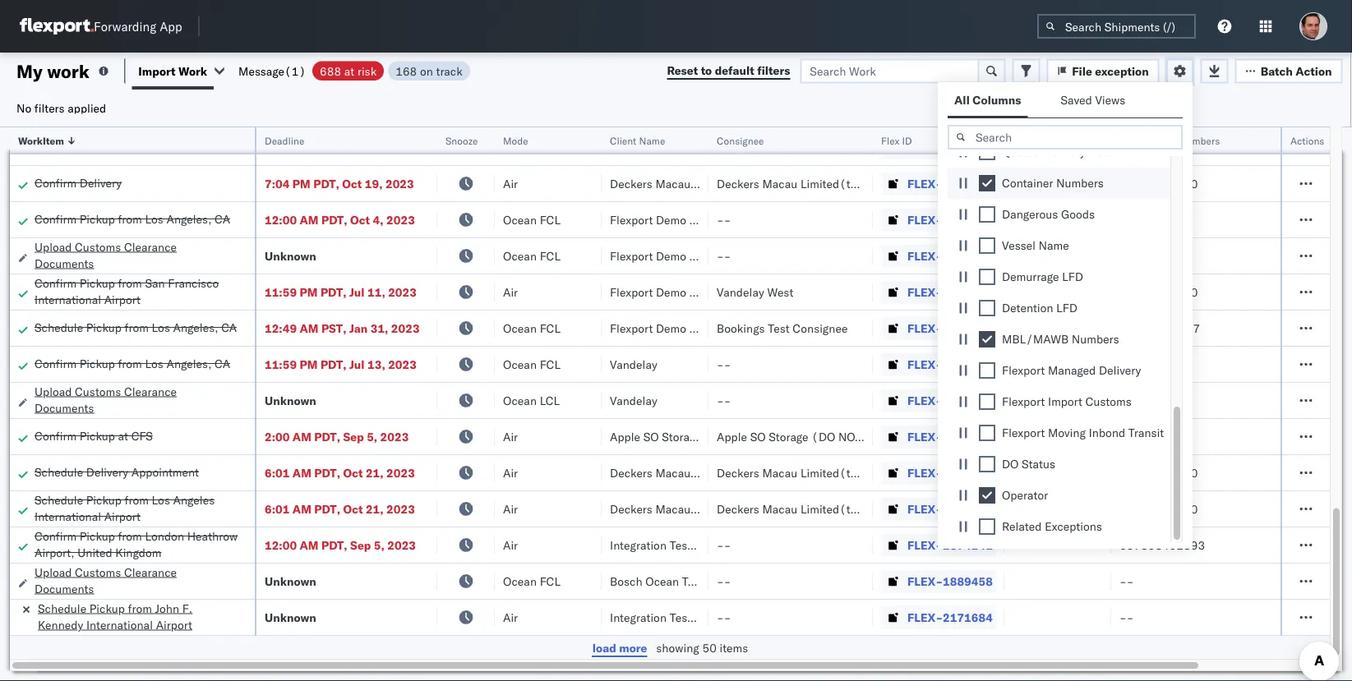 Task type: vqa. For each thing, say whether or not it's contained in the screenshot.


Task type: locate. For each thing, give the bounding box(es) containing it.
filters
[[758, 63, 791, 78], [34, 101, 65, 115]]

1 flex-2419661 from the top
[[908, 176, 993, 191]]

schedule delivery appointment for 6:01
[[35, 465, 199, 479]]

resize handle column header for consignee
[[854, 127, 873, 682]]

21, down 2:00 am pdt, sep 5, 2023 at the left bottom of page
[[366, 466, 384, 480]]

2 vertical spatial vandelay
[[610, 394, 658, 408]]

1 6:01 am pdt, oct 21, 2023 from the top
[[265, 466, 415, 480]]

applied
[[68, 101, 106, 115]]

flex-2374241
[[908, 538, 993, 553]]

1 vertical spatial 6:01 am pdt, oct 21, 2023
[[265, 502, 415, 516]]

11:59 pm pdt, aug 29, 2023
[[265, 140, 423, 155]]

oct up "12:00 am pdt, sep 5, 2023"
[[343, 502, 363, 516]]

2 21, from the top
[[366, 502, 384, 516]]

168
[[396, 64, 417, 78]]

1 vertical spatial angeles,
[[173, 320, 218, 335]]

1 vertical spatial container
[[1002, 176, 1054, 190]]

3 clearance from the top
[[124, 565, 177, 580]]

angeles, for 12:49
[[173, 320, 218, 335]]

1 vertical spatial clearance
[[124, 384, 177, 399]]

2 flex-2419661 from the top
[[908, 466, 993, 480]]

0 vertical spatial 5,
[[367, 430, 378, 444]]

1 vertical spatial flexport demo consignee
[[610, 249, 745, 263]]

appointment up angeles
[[131, 465, 199, 479]]

lcl
[[540, 394, 560, 408]]

6:01
[[265, 466, 290, 480], [265, 502, 290, 516]]

2 vertical spatial 11:59
[[265, 357, 297, 372]]

1 jul from the top
[[350, 285, 365, 299]]

2 clearance from the top
[[124, 384, 177, 399]]

flex- up flex-2240188
[[908, 249, 943, 263]]

angeles, for 12:00
[[167, 212, 212, 226]]

2 vertical spatial upload customs clearance documents link
[[35, 565, 237, 597]]

schedule down 'no filters applied'
[[35, 139, 83, 154]]

operat
[[1326, 134, 1353, 147]]

documents up confirm pickup at cfs
[[35, 401, 94, 415]]

related exceptions
[[1002, 520, 1103, 534]]

9 flex- from the top
[[908, 430, 943, 444]]

air for 11:59 pm pdt, aug 29, 2023 schedule delivery appointment link
[[503, 140, 518, 155]]

schedule up kennedy
[[38, 602, 86, 616]]

0 vertical spatial sep
[[343, 430, 364, 444]]

2:00
[[265, 430, 290, 444]]

upload customs clearance documents for flexport
[[35, 240, 177, 271]]

name for client name
[[639, 134, 666, 147]]

jul left 11,
[[350, 285, 365, 299]]

angeles, for 11:59
[[167, 357, 212, 371]]

flex- for schedule pickup from los angeles, ca link on the left
[[908, 321, 943, 336]]

2:00 am pdt, sep 5, 2023
[[265, 430, 409, 444]]

flex- for confirm pickup from san francisco international airport link
[[908, 285, 943, 299]]

1 vertical spatial mbl/mawb
[[1002, 332, 1069, 347]]

31,
[[371, 321, 388, 336]]

2 vertical spatial airport
[[156, 618, 192, 632]]

2023 for 6:01 am pdt, oct 21, 2023 schedule delivery appointment link
[[387, 466, 415, 480]]

1 vertical spatial sep
[[350, 538, 371, 553]]

0 vertical spatial at
[[344, 64, 355, 78]]

flex- down flex-1889458
[[908, 611, 943, 625]]

4 fcl from the top
[[540, 357, 561, 372]]

1 vertical spatial import
[[1049, 395, 1083, 409]]

2 air from the top
[[503, 176, 518, 191]]

pickup for 11:59 pm pdt, jul 11, 2023
[[80, 276, 115, 290]]

2419661 up 2374241
[[943, 502, 993, 516]]

2023 for confirm delivery link
[[386, 176, 414, 191]]

2 unknown from the top
[[265, 394, 316, 408]]

1 flex- from the top
[[908, 140, 943, 155]]

2 vertical spatial flexport demo consignee
[[610, 321, 745, 336]]

from for 12:00 am pdt, sep 5, 2023
[[118, 529, 142, 544]]

1 vertical spatial upload customs clearance documents
[[35, 384, 177, 415]]

4 confirm from the top
[[35, 357, 77, 371]]

fcl for 13,
[[540, 357, 561, 372]]

7 flex- from the top
[[908, 357, 943, 372]]

schedule inside schedule pickup from john f. kennedy international airport
[[38, 602, 86, 616]]

2 2419661 from the top
[[943, 466, 993, 480]]

confirm pickup from san francisco international airport link
[[35, 275, 247, 308]]

0 vertical spatial lfd
[[1063, 270, 1084, 284]]

pickup for 6:01 am pdt, oct 21, 2023
[[86, 493, 122, 507]]

1 confirm pickup from los angeles, ca from the top
[[35, 212, 230, 226]]

schedule pickup from los angeles international airport
[[35, 493, 215, 524]]

angeles, down francisco
[[173, 320, 218, 335]]

2 vertical spatial angeles,
[[167, 357, 212, 371]]

confirm pickup at cfs
[[35, 429, 153, 443]]

2419661 down 2342352
[[943, 466, 993, 480]]

customs for vandelay
[[75, 384, 121, 399]]

schedule down confirm pickup at cfs button
[[35, 465, 83, 479]]

6 air from the top
[[503, 502, 518, 516]]

flex- for confirm delivery link
[[908, 176, 943, 191]]

flex-2397248 button
[[882, 389, 997, 412], [882, 389, 997, 412]]

quoted
[[1002, 145, 1041, 159]]

2 6:01 from the top
[[265, 502, 290, 516]]

0 horizontal spatial name
[[639, 134, 666, 147]]

at inside button
[[118, 429, 128, 443]]

7 resize handle column header from the left
[[985, 127, 1005, 682]]

21, up "12:00 am pdt, sep 5, 2023"
[[366, 502, 384, 516]]

limited(test)
[[694, 176, 767, 191], [801, 176, 874, 191], [694, 466, 767, 480], [801, 466, 874, 480], [694, 502, 767, 516], [801, 502, 874, 516]]

2 demo from the top
[[656, 249, 687, 263]]

3 air from the top
[[503, 285, 518, 299]]

customs for flexport demo consignee
[[75, 240, 121, 254]]

pm for 7:04 pm pdt, oct 19, 2023
[[293, 176, 311, 191]]

1 21, from the top
[[366, 466, 384, 480]]

flex-2419661
[[908, 176, 993, 191], [908, 466, 993, 480], [908, 502, 993, 516]]

None checkbox
[[979, 144, 996, 160], [979, 175, 996, 192], [979, 238, 996, 254], [979, 300, 996, 317], [979, 363, 996, 379], [979, 456, 996, 473], [979, 488, 996, 504], [979, 519, 996, 535], [979, 144, 996, 160], [979, 175, 996, 192], [979, 238, 996, 254], [979, 300, 996, 317], [979, 363, 996, 379], [979, 456, 996, 473], [979, 488, 996, 504], [979, 519, 996, 535]]

mbl/mawb numbers up mscu2938127
[[1002, 332, 1120, 347]]

1 vertical spatial 2419661
[[943, 466, 993, 480]]

3 flexport demo consignee from the top
[[610, 321, 745, 336]]

0 vertical spatial confirm pickup from los angeles, ca button
[[35, 211, 230, 229]]

test down west
[[768, 321, 790, 336]]

2 confirm pickup from los angeles, ca link from the top
[[35, 356, 230, 372]]

12:00 down "7:04"
[[265, 213, 297, 227]]

air for the schedule pickup from los angeles international airport link
[[503, 502, 518, 516]]

air
[[503, 140, 518, 155], [503, 176, 518, 191], [503, 285, 518, 299], [503, 430, 518, 444], [503, 466, 518, 480], [503, 502, 518, 516], [503, 538, 518, 553], [503, 611, 518, 625]]

from for 11:59 pm pdt, jul 13, 2023
[[118, 357, 142, 371]]

flex- up flex-2374241
[[908, 502, 943, 516]]

2139185
[[943, 357, 993, 372]]

0 horizontal spatial mbl/mawb
[[1002, 332, 1069, 347]]

schedule delivery appointment link for 11:59 pm pdt, aug 29, 2023
[[35, 139, 199, 155]]

1 vertical spatial upload customs clearance documents button
[[35, 384, 237, 418]]

confirm pickup from los angeles, ca for 11:59
[[35, 357, 230, 371]]

resize handle column header for workitem
[[235, 127, 255, 682]]

2 flexport demo consignee from the top
[[610, 249, 745, 263]]

flex-2171684 button
[[882, 607, 997, 630], [882, 607, 997, 630]]

1 fcl from the top
[[540, 213, 561, 227]]

from up kingdom
[[118, 529, 142, 544]]

delivery for 7:04 pm pdt, oct 19, 2023
[[80, 176, 122, 190]]

1 vertical spatial upload
[[35, 384, 72, 399]]

confirm pickup from los angeles, ca link for 11:59 pm pdt, jul 13, 2023
[[35, 356, 230, 372]]

clearance
[[124, 240, 177, 254], [124, 384, 177, 399], [124, 565, 177, 580]]

am for confirm pickup at cfs
[[293, 430, 312, 444]]

2 vertical spatial international
[[86, 618, 153, 632]]

at left "risk"
[[344, 64, 355, 78]]

confirm pickup from los angeles, ca
[[35, 212, 230, 226], [35, 357, 230, 371]]

1 horizontal spatial test
[[768, 321, 790, 336]]

cfs
[[131, 429, 153, 443]]

2023 for the schedule pickup from los angeles international airport link
[[387, 502, 415, 516]]

11:59 up 12:49
[[265, 285, 297, 299]]

container up dangerous
[[1002, 176, 1054, 190]]

oct down 2:00 am pdt, sep 5, 2023 at the left bottom of page
[[343, 466, 363, 480]]

0 vertical spatial 6:01
[[265, 466, 290, 480]]

2 resize handle column header from the left
[[418, 127, 438, 682]]

pm
[[300, 140, 318, 155], [293, 176, 311, 191], [300, 285, 318, 299], [300, 357, 318, 372]]

sep for 2:00 am pdt, sep 5, 2023
[[343, 430, 364, 444]]

1 schedule delivery appointment link from the top
[[35, 139, 199, 155]]

schedule delivery appointment button down applied
[[35, 139, 199, 157]]

0 horizontal spatial at
[[118, 429, 128, 443]]

2 schedule delivery appointment from the top
[[35, 465, 199, 479]]

flex- for confirm pickup from london heathrow airport, united kingdom link
[[908, 538, 943, 553]]

kennedy
[[38, 618, 83, 632]]

test right bosch
[[682, 574, 704, 589]]

0 vertical spatial clearance
[[124, 240, 177, 254]]

1 vertical spatial ca
[[221, 320, 237, 335]]

2 vertical spatial 2419661
[[943, 502, 993, 516]]

file exception
[[1073, 64, 1149, 78]]

upload customs clearance documents up confirm pickup from san francisco international airport
[[35, 240, 177, 271]]

work
[[179, 64, 207, 78]]

upload customs clearance documents link down kingdom
[[35, 565, 237, 597]]

2 confirm pickup from los angeles, ca button from the top
[[35, 356, 230, 374]]

1 air from the top
[[503, 140, 518, 155]]

1 horizontal spatial mbl/mawb
[[1120, 134, 1177, 147]]

2 upload customs clearance documents link from the top
[[35, 384, 237, 417]]

demo
[[656, 213, 687, 227], [656, 249, 687, 263], [656, 285, 687, 299], [656, 321, 687, 336]]

customs for bosch ocean test
[[75, 565, 121, 580]]

upload
[[35, 240, 72, 254], [35, 384, 72, 399], [35, 565, 72, 580]]

los left angeles
[[152, 493, 170, 507]]

unknown for vandelay
[[265, 394, 316, 408]]

confirm pickup at cfs button
[[35, 428, 153, 446]]

import work
[[138, 64, 207, 78]]

0 vertical spatial mbl/mawb numbers
[[1120, 134, 1221, 147]]

11:59 for 11:59 pm pdt, aug 29, 2023
[[265, 140, 297, 155]]

appointment down import work button
[[131, 139, 199, 154]]

lfd up demu1232567
[[1057, 301, 1078, 315]]

flex-2419661 up flex-2374241
[[908, 502, 993, 516]]

flexport left shipper at the top of the page
[[610, 285, 653, 299]]

1 upload customs clearance documents from the top
[[35, 240, 177, 271]]

1 flexport demo consignee from the top
[[610, 213, 745, 227]]

2 schedule delivery appointment button from the top
[[35, 464, 199, 482]]

0 vertical spatial flexport demo consignee
[[610, 213, 745, 227]]

3 confirm from the top
[[35, 276, 77, 290]]

schedule for ca
[[35, 320, 83, 335]]

2 vertical spatial clearance
[[124, 565, 177, 580]]

3 unknown from the top
[[265, 574, 316, 589]]

pdt, for confirm pickup from london heathrow airport, united kingdom link
[[322, 538, 348, 553]]

name down dangerous goods
[[1039, 238, 1070, 253]]

ocean for flex-2170565
[[503, 249, 537, 263]]

2419661 for from
[[943, 502, 993, 516]]

upload up confirm pickup at cfs
[[35, 384, 72, 399]]

upload customs clearance documents button up cfs
[[35, 384, 237, 418]]

pdt,
[[321, 140, 347, 155], [313, 176, 340, 191], [322, 213, 348, 227], [321, 285, 347, 299], [321, 357, 347, 372], [314, 430, 340, 444], [314, 466, 340, 480], [314, 502, 340, 516], [322, 538, 348, 553]]

1 vertical spatial name
[[1039, 238, 1070, 253]]

ca for 12:00 am pdt, oct 4, 2023
[[215, 212, 230, 226]]

4 ocean fcl from the top
[[503, 357, 561, 372]]

documents for flexport
[[35, 256, 94, 271]]

container numbers up dangerous goods
[[1002, 176, 1104, 190]]

international for schedule
[[35, 509, 101, 524]]

pickup for 12:49 am pst, jan 31, 2023
[[86, 320, 122, 335]]

4 air from the top
[[503, 430, 518, 444]]

1 confirm from the top
[[35, 176, 77, 190]]

flex- down flex-2240188
[[908, 321, 943, 336]]

schedule up airport, in the bottom left of the page
[[35, 493, 83, 507]]

operator
[[1002, 488, 1049, 503]]

1 vertical spatial international
[[35, 509, 101, 524]]

file exception button
[[1047, 59, 1160, 83], [1047, 59, 1160, 83]]

airport up schedule pickup from los angeles, ca
[[104, 292, 141, 307]]

0 vertical spatial container
[[1013, 128, 1057, 140]]

0 vertical spatial 12345678910
[[1120, 176, 1199, 191]]

los inside schedule pickup from los angeles, ca link
[[152, 320, 170, 335]]

exception
[[1096, 64, 1149, 78]]

unknown for flexport demo consignee
[[265, 249, 316, 263]]

1 vertical spatial confirm pickup from los angeles, ca link
[[35, 356, 230, 372]]

international inside confirm pickup from san francisco international airport
[[35, 292, 101, 307]]

1 vertical spatial jul
[[350, 357, 365, 372]]

0 vertical spatial angeles,
[[167, 212, 212, 226]]

0 vertical spatial upload customs clearance documents link
[[35, 239, 237, 272]]

2 vertical spatial ca
[[215, 357, 230, 371]]

upload customs clearance documents link for flexport
[[35, 239, 237, 272]]

flex- for 11:59 pm pdt, aug 29, 2023 schedule delivery appointment link
[[908, 140, 943, 155]]

flexport managed delivery
[[1002, 363, 1142, 378]]

flex- for confirm pickup from los angeles, ca link related to 11:59 pm pdt, jul 13, 2023
[[908, 357, 943, 372]]

flexport. image
[[20, 18, 94, 35]]

1 confirm pickup from los angeles, ca link from the top
[[35, 211, 230, 227]]

ca inside button
[[221, 320, 237, 335]]

airport inside confirm pickup from san francisco international airport
[[104, 292, 141, 307]]

upload customs clearance documents button up the san
[[35, 239, 237, 273]]

2 ocean fcl from the top
[[503, 249, 561, 263]]

flexport demo consignee for flex-1893047
[[610, 321, 745, 336]]

0 vertical spatial 6:01 am pdt, oct 21, 2023
[[265, 466, 415, 480]]

5 confirm from the top
[[35, 429, 77, 443]]

12345678910 up 607398492893
[[1120, 502, 1199, 516]]

1 schedule delivery appointment from the top
[[35, 139, 199, 154]]

1 schedule delivery appointment button from the top
[[35, 139, 199, 157]]

import up moving
[[1049, 395, 1083, 409]]

6 confirm from the top
[[35, 529, 77, 544]]

container
[[1013, 128, 1057, 140], [1002, 176, 1054, 190]]

angeles, inside button
[[173, 320, 218, 335]]

schedule delivery appointment
[[35, 139, 199, 154], [35, 465, 199, 479]]

pickup inside schedule pickup from john f. kennedy international airport
[[89, 602, 125, 616]]

from down confirm delivery button
[[118, 212, 142, 226]]

0 vertical spatial mbl/mawb
[[1120, 134, 1177, 147]]

12345678110
[[1120, 285, 1199, 299]]

2023 for schedule pickup from los angeles, ca link on the left
[[391, 321, 420, 336]]

0 vertical spatial filters
[[758, 63, 791, 78]]

container up the quoted
[[1013, 128, 1057, 140]]

airport down john
[[156, 618, 192, 632]]

6 flex- from the top
[[908, 321, 943, 336]]

1 upload from the top
[[35, 240, 72, 254]]

2 vertical spatial upload customs clearance documents button
[[35, 565, 237, 599]]

pdt, for 11:59 pm pdt, aug 29, 2023 schedule delivery appointment link
[[321, 140, 347, 155]]

0 vertical spatial international
[[35, 292, 101, 307]]

confirm inside confirm pickup from london heathrow airport, united kingdom
[[35, 529, 77, 544]]

angeles, up francisco
[[167, 212, 212, 226]]

1 12345678910 from the top
[[1120, 176, 1199, 191]]

jul for 13,
[[350, 357, 365, 372]]

7 air from the top
[[503, 538, 518, 553]]

los up the san
[[145, 212, 164, 226]]

1 vertical spatial lfd
[[1057, 301, 1078, 315]]

2 documents from the top
[[35, 401, 94, 415]]

pickup inside schedule pickup from los angeles international airport
[[86, 493, 122, 507]]

flex-2419661 down flex-2345290
[[908, 176, 993, 191]]

consignee for flex-2170565
[[690, 249, 745, 263]]

pickup
[[80, 212, 115, 226], [80, 276, 115, 290], [86, 320, 122, 335], [80, 357, 115, 371], [80, 429, 115, 443], [86, 493, 122, 507], [80, 529, 115, 544], [89, 602, 125, 616]]

0 vertical spatial confirm pickup from los angeles, ca
[[35, 212, 230, 226]]

11:59 for 11:59 pm pdt, jul 13, 2023
[[265, 357, 297, 372]]

11:59 down 12:49
[[265, 357, 297, 372]]

am for schedule pickup from los angeles international airport
[[293, 502, 312, 516]]

2 vertical spatial upload customs clearance documents
[[35, 565, 177, 596]]

2023
[[395, 140, 423, 155], [386, 176, 414, 191], [387, 213, 415, 227], [388, 285, 417, 299], [391, 321, 420, 336], [388, 357, 417, 372], [380, 430, 409, 444], [387, 466, 415, 480], [387, 502, 415, 516], [388, 538, 416, 553]]

upload customs clearance documents button for bosch
[[35, 565, 237, 599]]

los down "confirm pickup from san francisco international airport" button on the top left of the page
[[152, 320, 170, 335]]

1 2419661 from the top
[[943, 176, 993, 191]]

apple
[[610, 140, 641, 155], [717, 140, 748, 155], [610, 430, 641, 444], [717, 430, 748, 444]]

6 resize handle column header from the left
[[854, 127, 873, 682]]

9 resize handle column header from the left
[[1298, 127, 1317, 682]]

flex-2419661 for appointment
[[908, 466, 993, 480]]

11:59 pm pdt, jul 11, 2023
[[265, 285, 417, 299]]

1 vertical spatial 11:59
[[265, 285, 297, 299]]

jul for 11,
[[350, 285, 365, 299]]

3 upload from the top
[[35, 565, 72, 580]]

1 vertical spatial mbl/mawb numbers
[[1002, 332, 1120, 347]]

1 vertical spatial 6:01
[[265, 502, 290, 516]]

1 upload customs clearance documents link from the top
[[35, 239, 237, 272]]

12345678910 up mbl2345676
[[1120, 176, 1199, 191]]

los inside schedule pickup from los angeles international airport
[[152, 493, 170, 507]]

do status
[[1002, 457, 1056, 472]]

jul
[[350, 285, 365, 299], [350, 357, 365, 372]]

flex-2419661 down flex-2342352
[[908, 466, 993, 480]]

0 vertical spatial ca
[[215, 212, 230, 226]]

2419661 down 2345290
[[943, 176, 993, 191]]

inbond
[[1089, 426, 1126, 440]]

confirm for 12:00 am pdt, oct 4, 2023
[[35, 212, 77, 226]]

at left cfs
[[118, 429, 128, 443]]

1 confirm pickup from los angeles, ca button from the top
[[35, 211, 230, 229]]

from left the san
[[118, 276, 142, 290]]

delivery down workitem button on the top
[[80, 176, 122, 190]]

flex- up flex-2171684 at the right bottom of page
[[908, 574, 943, 589]]

6:01 am pdt, oct 21, 2023 up "12:00 am pdt, sep 5, 2023"
[[265, 502, 415, 516]]

2 vertical spatial documents
[[35, 582, 94, 596]]

2 confirm pickup from los angeles, ca from the top
[[35, 357, 230, 371]]

607398492893
[[1120, 538, 1206, 553]]

all columns
[[955, 93, 1022, 107]]

1 vertical spatial schedule delivery appointment link
[[35, 464, 199, 481]]

1 vertical spatial 12:00
[[265, 538, 297, 553]]

3 12345678910 from the top
[[1120, 502, 1199, 516]]

2 fcl from the top
[[540, 249, 561, 263]]

1 documents from the top
[[35, 256, 94, 271]]

jul left "13,"
[[350, 357, 365, 372]]

fcl for 31,
[[540, 321, 561, 336]]

confirm inside confirm pickup from san francisco international airport
[[35, 276, 77, 290]]

international inside schedule pickup from john f. kennedy international airport
[[86, 618, 153, 632]]

0 vertical spatial 21,
[[366, 466, 384, 480]]

kingdom
[[115, 546, 162, 560]]

8 resize handle column header from the left
[[1092, 127, 1112, 682]]

1 demo from the top
[[656, 213, 687, 227]]

flex- up flex-1889458
[[908, 538, 943, 553]]

pm up '12:49 am pst, jan 31, 2023'
[[300, 285, 318, 299]]

3 fcl from the top
[[540, 321, 561, 336]]

1 vertical spatial schedule delivery appointment
[[35, 465, 199, 479]]

air for confirm pickup from london heathrow airport, united kingdom link
[[503, 538, 518, 553]]

pickup inside confirm pickup from london heathrow airport, united kingdom
[[80, 529, 115, 544]]

11:59 up "7:04"
[[265, 140, 297, 155]]

showing
[[657, 641, 700, 656]]

schedule delivery appointment link down applied
[[35, 139, 199, 155]]

from inside confirm pickup from san francisco international airport
[[118, 276, 142, 290]]

(1)
[[285, 64, 306, 78]]

12:00
[[265, 213, 297, 227], [265, 538, 297, 553]]

2 flex- from the top
[[908, 176, 943, 191]]

2 upload customs clearance documents button from the top
[[35, 384, 237, 418]]

pm up '7:04 pm pdt, oct 19, 2023' on the top of page
[[300, 140, 318, 155]]

container numbers button
[[1005, 124, 1095, 154]]

6:01 for schedule pickup from los angeles international airport
[[265, 502, 290, 516]]

0 vertical spatial documents
[[35, 256, 94, 271]]

bookings test consignee
[[717, 321, 848, 336]]

None checkbox
[[979, 206, 996, 223], [979, 269, 996, 285], [979, 331, 996, 348], [979, 394, 996, 410], [979, 425, 996, 442], [979, 206, 996, 223], [979, 269, 996, 285], [979, 331, 996, 348], [979, 394, 996, 410], [979, 425, 996, 442]]

0 vertical spatial 12:00
[[265, 213, 297, 227]]

1 11:59 from the top
[[265, 140, 297, 155]]

1889458
[[943, 574, 993, 589]]

0 vertical spatial flex-2419661
[[908, 176, 993, 191]]

upload down confirm delivery button
[[35, 240, 72, 254]]

2 11:59 from the top
[[265, 285, 297, 299]]

2 vertical spatial 12345678910
[[1120, 502, 1199, 516]]

delivery left date
[[1044, 145, 1086, 159]]

12:00 am pdt, oct 4, 2023
[[265, 213, 415, 227]]

shipper
[[690, 285, 730, 299]]

6:01 am pdt, oct 21, 2023 for schedule pickup from los angeles international airport
[[265, 502, 415, 516]]

schedule delivery appointment button for 6:01
[[35, 464, 199, 482]]

upload customs clearance documents link up cfs
[[35, 384, 237, 417]]

0 horizontal spatial import
[[138, 64, 176, 78]]

pdt, for the schedule pickup from los angeles international airport link
[[314, 502, 340, 516]]

6:01 am pdt, oct 21, 2023
[[265, 466, 415, 480], [265, 502, 415, 516]]

1 vertical spatial documents
[[35, 401, 94, 415]]

3 flex-2419661 from the top
[[908, 502, 993, 516]]

flex- down flex-2345290
[[908, 176, 943, 191]]

dangerous goods
[[1002, 207, 1095, 222]]

lfd right demurrage on the right top of the page
[[1063, 270, 1084, 284]]

1 vertical spatial confirm pickup from los angeles, ca button
[[35, 356, 230, 374]]

from up confirm pickup from london heathrow airport, united kingdom at the left of page
[[125, 493, 149, 507]]

international inside schedule pickup from los angeles international airport
[[35, 509, 101, 524]]

1 clearance from the top
[[124, 240, 177, 254]]

upload customs clearance documents link up the san
[[35, 239, 237, 272]]

1 vertical spatial 21,
[[366, 502, 384, 516]]

1 vertical spatial flex-2419661
[[908, 466, 993, 480]]

pickup inside confirm pickup from san francisco international airport
[[80, 276, 115, 290]]

21,
[[366, 466, 384, 480], [366, 502, 384, 516]]

3 upload customs clearance documents link from the top
[[35, 565, 237, 597]]

pst,
[[322, 321, 347, 336]]

1 ocean fcl from the top
[[503, 213, 561, 227]]

0 vertical spatial upload
[[35, 240, 72, 254]]

documents up kennedy
[[35, 582, 94, 596]]

upload customs clearance documents down united
[[35, 565, 177, 596]]

0 horizontal spatial filters
[[34, 101, 65, 115]]

vandelay
[[717, 285, 765, 299], [610, 357, 658, 372], [610, 394, 658, 408]]

customs down united
[[75, 565, 121, 580]]

consignee for flex-1893047
[[690, 321, 745, 336]]

3 ocean fcl from the top
[[503, 321, 561, 336]]

4 demo from the top
[[656, 321, 687, 336]]

1 vertical spatial 5,
[[374, 538, 385, 553]]

1 vertical spatial schedule delivery appointment button
[[35, 464, 199, 482]]

work
[[47, 60, 90, 82]]

1 appointment from the top
[[131, 139, 199, 154]]

mbl/mawb numbers right date
[[1120, 134, 1221, 147]]

container numbers inside button
[[1013, 128, 1057, 153]]

international up schedule pickup from los angeles, ca
[[35, 292, 101, 307]]

0 vertical spatial upload customs clearance documents
[[35, 240, 177, 271]]

1 unknown from the top
[[265, 249, 316, 263]]

schedule down confirm pickup from san francisco international airport
[[35, 320, 83, 335]]

saved
[[1061, 93, 1093, 107]]

2 12:00 from the top
[[265, 538, 297, 553]]

5, for 12:00 am pdt, sep 5, 2023
[[374, 538, 385, 553]]

ocean for flex-1893047
[[503, 321, 537, 336]]

0 vertical spatial jul
[[350, 285, 365, 299]]

3 flex- from the top
[[908, 213, 943, 227]]

3 upload customs clearance documents button from the top
[[35, 565, 237, 599]]

1 vertical spatial confirm pickup from los angeles, ca
[[35, 357, 230, 371]]

3 demo from the top
[[656, 285, 687, 299]]

documents for bosch
[[35, 582, 94, 596]]

0 vertical spatial upload customs clearance documents button
[[35, 239, 237, 273]]

1 6:01 from the top
[[265, 466, 290, 480]]

mbl/mawb right date
[[1120, 134, 1177, 147]]

0 vertical spatial schedule delivery appointment link
[[35, 139, 199, 155]]

flex-2139185
[[908, 357, 993, 372]]

pdt, for confirm delivery link
[[313, 176, 340, 191]]

airport
[[104, 292, 141, 307], [104, 509, 141, 524], [156, 618, 192, 632]]

5,
[[367, 430, 378, 444], [374, 538, 385, 553]]

oct left 19,
[[342, 176, 362, 191]]

airport inside schedule pickup from los angeles international airport
[[104, 509, 141, 524]]

airport up confirm pickup from london heathrow airport, united kingdom at the left of page
[[104, 509, 141, 524]]

schedule inside schedule pickup from los angeles international airport
[[35, 493, 83, 507]]

flex- down the flex-2139185
[[908, 394, 943, 408]]

flex- right flex
[[908, 140, 943, 155]]

0 vertical spatial 2419661
[[943, 176, 993, 191]]

6:01 am pdt, oct 21, 2023 down 2:00 am pdt, sep 5, 2023 at the left bottom of page
[[265, 466, 415, 480]]

confirm pickup from los angeles, ca button down the schedule pickup from los angeles, ca button
[[35, 356, 230, 374]]

pdt, for confirm pickup at cfs link
[[314, 430, 340, 444]]

2 jul from the top
[[350, 357, 365, 372]]

pickup for 11:59 pm pdt, jul 13, 2023
[[80, 357, 115, 371]]

ca for 12:49 am pst, jan 31, 2023
[[221, 320, 237, 335]]

upload down airport, in the bottom left of the page
[[35, 565, 72, 580]]

pm right "7:04"
[[293, 176, 311, 191]]

1 horizontal spatial mbl/mawb numbers
[[1120, 134, 1221, 147]]

upload customs clearance documents link for bosch
[[35, 565, 237, 597]]

1 vertical spatial appointment
[[131, 465, 199, 479]]

views
[[1096, 93, 1126, 107]]

confirm for 7:04 pm pdt, oct 19, 2023
[[35, 176, 77, 190]]

confirm pickup from los angeles, ca link down confirm delivery button
[[35, 211, 230, 227]]

confirm pickup from los angeles, ca button down confirm delivery button
[[35, 211, 230, 229]]

pickup for 12:00 am pdt, sep 5, 2023
[[80, 529, 115, 544]]

heathrow
[[187, 529, 238, 544]]

3 upload customs clearance documents from the top
[[35, 565, 177, 596]]

0 vertical spatial schedule delivery appointment button
[[35, 139, 199, 157]]

4 resize handle column header from the left
[[582, 127, 602, 682]]

21, for schedule pickup from los angeles international airport
[[366, 502, 384, 516]]

0 vertical spatial container numbers
[[1013, 128, 1057, 153]]

vessel name
[[1002, 238, 1070, 253]]

1 vertical spatial upload customs clearance documents link
[[35, 384, 237, 417]]

1 vertical spatial at
[[118, 429, 128, 443]]

12345678910 down transit
[[1120, 466, 1199, 480]]

upload customs clearance documents up confirm pickup at cfs
[[35, 384, 177, 415]]

5 air from the top
[[503, 466, 518, 480]]

container inside button
[[1013, 128, 1057, 140]]

0 horizontal spatial test
[[682, 574, 704, 589]]

3 documents from the top
[[35, 582, 94, 596]]

12:49 am pst, jan 31, 2023
[[265, 321, 420, 336]]

resize handle column header
[[235, 127, 255, 682], [418, 127, 438, 682], [475, 127, 495, 682], [582, 127, 602, 682], [689, 127, 709, 682], [854, 127, 873, 682], [985, 127, 1005, 682], [1092, 127, 1112, 682], [1298, 127, 1317, 682], [1311, 127, 1331, 682]]

dangerous
[[1002, 207, 1059, 222]]

from inside confirm pickup from london heathrow airport, united kingdom
[[118, 529, 142, 544]]

confirm for 11:59 pm pdt, jul 13, 2023
[[35, 357, 77, 371]]

2023 for confirm pickup from san francisco international airport link
[[388, 285, 417, 299]]

flexport left 'managed' at the bottom right of page
[[1002, 363, 1046, 378]]

confirm delivery
[[35, 176, 122, 190]]

0 vertical spatial 11:59
[[265, 140, 297, 155]]

5 resize handle column header from the left
[[689, 127, 709, 682]]

customs up confirm pickup at cfs
[[75, 384, 121, 399]]

Search text field
[[948, 125, 1184, 150]]

no
[[16, 101, 31, 115]]

2 6:01 am pdt, oct 21, 2023 from the top
[[265, 502, 415, 516]]

angeles, down the schedule pickup from los angeles, ca button
[[167, 357, 212, 371]]

use)
[[758, 140, 787, 155], [865, 140, 894, 155], [758, 430, 787, 444], [865, 430, 894, 444]]

confirm pickup from los angeles, ca link down the schedule pickup from los angeles, ca button
[[35, 356, 230, 372]]

0 vertical spatial appointment
[[131, 139, 199, 154]]

upload customs clearance documents button
[[35, 239, 237, 273], [35, 384, 237, 418], [35, 565, 237, 599]]

managed
[[1049, 363, 1097, 378]]

from inside schedule pickup from los angeles international airport
[[125, 493, 149, 507]]

3 11:59 from the top
[[265, 357, 297, 372]]

12:00 right heathrow
[[265, 538, 297, 553]]

pdt, for 6:01 am pdt, oct 21, 2023 schedule delivery appointment link
[[314, 466, 340, 480]]

5 flex- from the top
[[908, 285, 943, 299]]

1 vertical spatial vandelay
[[610, 357, 658, 372]]

14 flex- from the top
[[908, 611, 943, 625]]

10 flex- from the top
[[908, 466, 943, 480]]

2 vertical spatial upload
[[35, 565, 72, 580]]

import left work
[[138, 64, 176, 78]]

load
[[593, 641, 617, 656]]

0 vertical spatial confirm pickup from los angeles, ca link
[[35, 211, 230, 227]]

container numbers
[[1013, 128, 1057, 153], [1002, 176, 1104, 190]]

name inside client name button
[[639, 134, 666, 147]]

1 horizontal spatial filters
[[758, 63, 791, 78]]

confirm pickup from los angeles, ca down the schedule pickup from los angeles, ca button
[[35, 357, 230, 371]]

lfd for demurrage lfd
[[1063, 270, 1084, 284]]

documents
[[35, 256, 94, 271], [35, 401, 94, 415], [35, 582, 94, 596]]



Task type: describe. For each thing, give the bounding box(es) containing it.
8 flex- from the top
[[908, 394, 943, 408]]

2342352
[[943, 430, 993, 444]]

schedule for kennedy
[[38, 602, 86, 616]]

clearance for flexport
[[124, 240, 177, 254]]

delivery for 11:59 pm pdt, aug 29, 2023
[[86, 139, 128, 154]]

client name
[[610, 134, 666, 147]]

1893047
[[943, 321, 993, 336]]

flex
[[882, 134, 900, 147]]

Search Shipments (/) text field
[[1038, 14, 1197, 39]]

consignee inside button
[[717, 134, 764, 147]]

mscu2938127
[[1013, 357, 1097, 371]]

bookings
[[717, 321, 765, 336]]

clearance for bosch
[[124, 565, 177, 580]]

delivery right 'managed' at the bottom right of page
[[1100, 363, 1142, 378]]

2 upload from the top
[[35, 384, 72, 399]]

schedule delivery appointment for 11:59
[[35, 139, 199, 154]]

pm for 11:59 pm pdt, aug 29, 2023
[[300, 140, 318, 155]]

air for confirm pickup at cfs link
[[503, 430, 518, 444]]

oney1893047
[[1120, 321, 1201, 336]]

flex-2419661 for from
[[908, 502, 993, 516]]

air for 6:01 am pdt, oct 21, 2023 schedule delivery appointment link
[[503, 466, 518, 480]]

pm for 11:59 pm pdt, jul 13, 2023
[[300, 357, 318, 372]]

schedule pickup from los angeles, ca
[[35, 320, 237, 335]]

los for 6:01
[[152, 493, 170, 507]]

message (1)
[[239, 64, 306, 78]]

deadline button
[[257, 131, 421, 147]]

flex-1893047
[[908, 321, 993, 336]]

mbl2345676
[[1120, 213, 1194, 227]]

status
[[1022, 457, 1056, 472]]

app
[[160, 19, 182, 34]]

am for schedule pickup from los angeles, ca
[[300, 321, 319, 336]]

mbl/mawb inside mbl/mawb numbers button
[[1120, 134, 1177, 147]]

schedule delivery appointment link for 6:01 am pdt, oct 21, 2023
[[35, 464, 199, 481]]

san
[[145, 276, 165, 290]]

12:49
[[265, 321, 297, 336]]

related
[[1002, 520, 1042, 534]]

vandelay for ocean lcl
[[610, 394, 658, 408]]

confirm delivery link
[[35, 175, 122, 191]]

ocean fcl for 4,
[[503, 213, 561, 227]]

13 flex- from the top
[[908, 574, 943, 589]]

ocean fcl for 13,
[[503, 357, 561, 372]]

reset to default filters
[[667, 63, 791, 78]]

customs up inbond in the right of the page
[[1086, 395, 1132, 409]]

flex- for 6:01 am pdt, oct 21, 2023 schedule delivery appointment link
[[908, 466, 943, 480]]

2419661 for appointment
[[943, 466, 993, 480]]

forwarding
[[94, 19, 156, 34]]

f.
[[182, 602, 193, 616]]

flexport down the client name
[[610, 213, 653, 227]]

flex- for confirm pickup at cfs link
[[908, 430, 943, 444]]

from for 12:00 am pdt, oct 4, 2023
[[118, 212, 142, 226]]

flexport up do status
[[1002, 426, 1046, 440]]

workitem
[[18, 134, 64, 147]]

batch action button
[[1236, 59, 1343, 83]]

8 air from the top
[[503, 611, 518, 625]]

moving
[[1049, 426, 1086, 440]]

confirm pickup from los angeles, ca link for 12:00 am pdt, oct 4, 2023
[[35, 211, 230, 227]]

to
[[701, 63, 712, 78]]

schedule pickup from los angeles international airport button
[[35, 492, 247, 527]]

no filters applied
[[16, 101, 106, 115]]

upload customs clearance documents button for flexport
[[35, 239, 237, 273]]

forwarding app link
[[20, 18, 182, 35]]

demurrage lfd
[[1002, 270, 1084, 284]]

demo for flex-1892614
[[656, 213, 687, 227]]

oct for confirm pickup from los angeles, ca
[[350, 213, 370, 227]]

from inside schedule pickup from john f. kennedy international airport
[[128, 602, 152, 616]]

id
[[903, 134, 913, 147]]

delivery for 6:01 am pdt, oct 21, 2023
[[86, 465, 128, 479]]

air for confirm pickup from san francisco international airport link
[[503, 285, 518, 299]]

ca for 11:59 pm pdt, jul 13, 2023
[[215, 357, 230, 371]]

all
[[955, 93, 970, 107]]

airport inside schedule pickup from john f. kennedy international airport
[[156, 618, 192, 632]]

upload customs clearance documents for bosch
[[35, 565, 177, 596]]

vandelay for ocean fcl
[[610, 357, 658, 372]]

flexport up "flexport demo shipper" on the top
[[610, 249, 653, 263]]

flex-1889458
[[908, 574, 993, 589]]

filters inside button
[[758, 63, 791, 78]]

demo for flex-1893047
[[656, 321, 687, 336]]

flexport down "flexport demo shipper" on the top
[[610, 321, 653, 336]]

mbl/mawb numbers inside button
[[1120, 134, 1221, 147]]

columns
[[973, 93, 1022, 107]]

flex-2171684
[[908, 611, 993, 625]]

2240188
[[943, 285, 993, 299]]

demo for flex-2240188
[[656, 285, 687, 299]]

consignee for flex-1892614
[[690, 213, 745, 227]]

5 fcl from the top
[[540, 574, 561, 589]]

appointment for 6:01
[[131, 465, 199, 479]]

flexport down mscu2938127
[[1002, 395, 1046, 409]]

jan
[[349, 321, 368, 336]]

bosch ocean test
[[610, 574, 704, 589]]

confirm pickup from los angeles, ca button for 12:00
[[35, 211, 230, 229]]

1 vertical spatial test
[[682, 574, 704, 589]]

confirm delivery button
[[35, 175, 122, 193]]

resize handle column header for mbl/mawb numbers
[[1298, 127, 1317, 682]]

Search Work text field
[[800, 59, 980, 83]]

confirm pickup from london heathrow airport, united kingdom
[[35, 529, 238, 560]]

client
[[610, 134, 637, 147]]

demo for flex-2170565
[[656, 249, 687, 263]]

west
[[768, 285, 794, 299]]

los for 12:49
[[152, 320, 170, 335]]

flexport demo shipper
[[610, 285, 730, 299]]

import work button
[[138, 64, 207, 78]]

oct for schedule delivery appointment
[[343, 466, 363, 480]]

4,
[[373, 213, 384, 227]]

ocean for flex-1892614
[[503, 213, 537, 227]]

12345678910 for from
[[1120, 502, 1199, 516]]

flex-2342352
[[908, 430, 993, 444]]

flexport demo consignee for flex-1892614
[[610, 213, 745, 227]]

more
[[619, 641, 647, 656]]

pdt, for 12:00 am pdt, oct 4, 2023's confirm pickup from los angeles, ca link
[[322, 213, 348, 227]]

from for 6:01 am pdt, oct 21, 2023
[[125, 493, 149, 507]]

4 unknown from the top
[[265, 611, 316, 625]]

saved views
[[1061, 93, 1126, 107]]

deadline
[[265, 134, 305, 147]]

file
[[1073, 64, 1093, 78]]

flex-2345290
[[908, 140, 993, 155]]

ocean for flex-2397248
[[503, 394, 537, 408]]

fcl for 4,
[[540, 213, 561, 227]]

track
[[436, 64, 463, 78]]

vessel
[[1002, 238, 1036, 253]]

my
[[16, 60, 43, 82]]

1 vertical spatial container numbers
[[1002, 176, 1104, 190]]

confirm pickup from london heathrow airport, united kingdom link
[[35, 528, 247, 561]]

12:00 for 12:00 am pdt, sep 5, 2023
[[265, 538, 297, 553]]

date
[[1089, 145, 1114, 159]]

1 horizontal spatial at
[[344, 64, 355, 78]]

name for vessel name
[[1039, 238, 1070, 253]]

10 resize handle column header from the left
[[1311, 127, 1331, 682]]

flex-2397248
[[908, 394, 993, 408]]

3 resize handle column header from the left
[[475, 127, 495, 682]]

from for 11:59 pm pdt, jul 11, 2023
[[118, 276, 142, 290]]

1 horizontal spatial import
[[1049, 395, 1083, 409]]

2 upload customs clearance documents from the top
[[35, 384, 177, 415]]

demu1232567
[[1013, 321, 1097, 335]]

pdt, for confirm pickup from san francisco international airport link
[[321, 285, 347, 299]]

ocean for flex-2139185
[[503, 357, 537, 372]]

4 flex- from the top
[[908, 249, 943, 263]]

demurrage
[[1002, 270, 1060, 284]]

vandelay west
[[717, 285, 794, 299]]

pm for 11:59 pm pdt, jul 11, 2023
[[300, 285, 318, 299]]

showing 50 items
[[657, 641, 749, 656]]

6:01 am pdt, oct 21, 2023 for schedule delivery appointment
[[265, 466, 415, 480]]

flexport demo consignee for flex-2170565
[[610, 249, 745, 263]]

consignee button
[[709, 131, 857, 147]]

11:59 for 11:59 pm pdt, jul 11, 2023
[[265, 285, 297, 299]]

load more button
[[592, 641, 648, 657]]

2397248
[[943, 394, 993, 408]]

2023 for 11:59 pm pdt, aug 29, 2023 schedule delivery appointment link
[[395, 140, 423, 155]]

resize handle column header for container numbers
[[1092, 127, 1112, 682]]

forwarding app
[[94, 19, 182, 34]]

schedule pickup from john f. kennedy international airport link
[[38, 601, 234, 634]]

airport for san
[[104, 292, 141, 307]]

0 vertical spatial test
[[768, 321, 790, 336]]

los for 12:00
[[145, 212, 164, 226]]

pdt, for confirm pickup from los angeles, ca link related to 11:59 pm pdt, jul 13, 2023
[[321, 357, 347, 372]]

13,
[[368, 357, 385, 372]]

flex- for 12:00 am pdt, oct 4, 2023's confirm pickup from los angeles, ca link
[[908, 213, 943, 227]]

2345290
[[943, 140, 993, 155]]

upload for bosch
[[35, 565, 72, 580]]

aug
[[350, 140, 371, 155]]

6:01 for schedule delivery appointment
[[265, 466, 290, 480]]

2023 for confirm pickup from london heathrow airport, united kingdom link
[[388, 538, 416, 553]]

flex-2240188
[[908, 285, 993, 299]]

load more
[[593, 641, 647, 656]]

confirm pickup from san francisco international airport button
[[35, 275, 247, 310]]

5 ocean fcl from the top
[[503, 574, 561, 589]]

29,
[[374, 140, 392, 155]]

numbers inside container numbers
[[1013, 141, 1054, 153]]

confirm pickup from los angeles, ca for 12:00
[[35, 212, 230, 226]]

0 vertical spatial vandelay
[[717, 285, 765, 299]]

ocean for flex-1889458
[[503, 574, 537, 589]]

schedule delivery appointment button for 11:59
[[35, 139, 199, 157]]

john
[[155, 602, 179, 616]]

goods
[[1062, 207, 1095, 222]]

12345678910 for appointment
[[1120, 466, 1199, 480]]

upload for flexport
[[35, 240, 72, 254]]

11:59 pm pdt, jul 13, 2023
[[265, 357, 417, 372]]

2171684
[[943, 611, 993, 625]]

workitem button
[[10, 131, 238, 147]]

0 horizontal spatial mbl/mawb numbers
[[1002, 332, 1120, 347]]

confirm pickup from los angeles, ca button for 11:59
[[35, 356, 230, 374]]

los for 11:59
[[145, 357, 164, 371]]

ocean lcl
[[503, 394, 560, 408]]

50
[[703, 641, 717, 656]]

confirm pickup from london heathrow airport, united kingdom button
[[35, 528, 247, 563]]



